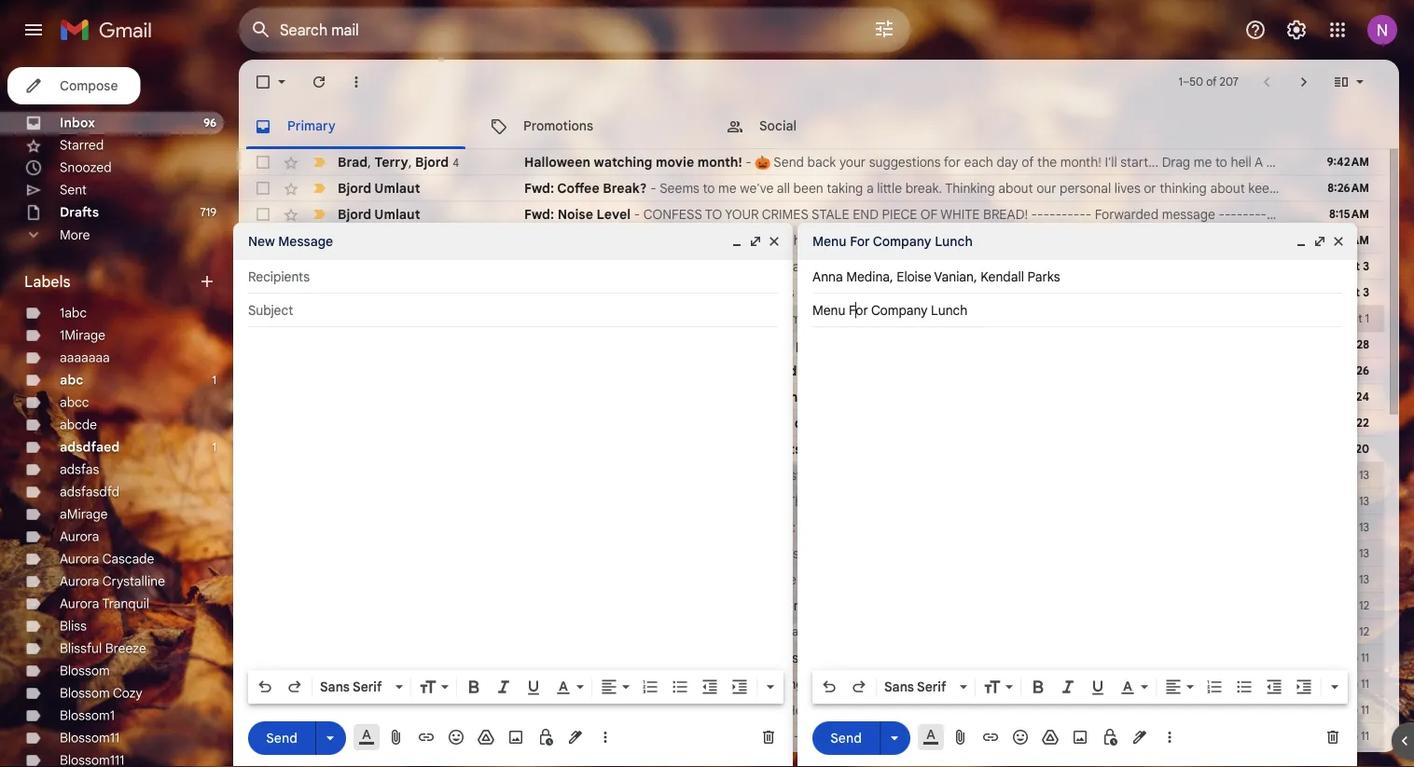 Task type: describe. For each thing, give the bounding box(es) containing it.
of right day
[[1022, 154, 1034, 170]]

re:
[[524, 258, 545, 275]]

abcde
[[60, 417, 97, 433]]

0 vertical spatial hey,
[[817, 677, 842, 693]]

1 important according to google magic. switch from the top
[[310, 179, 328, 198]]

bread!
[[984, 206, 1028, 223]]

not important switch
[[310, 231, 328, 250]]

announce
[[1110, 415, 1169, 432]]

and right the knopp
[[595, 598, 617, 614]]

1 quiet from the left
[[1267, 154, 1299, 170]]

0 vertical spatial at
[[1235, 232, 1247, 249]]

blissful breeze
[[60, 641, 146, 657]]

, left 4
[[409, 154, 412, 170]]

hello noah, what is noah short for! row
[[239, 541, 1385, 567]]

to up the to
[[703, 180, 715, 196]]

you gotta catch the sauce. move with me... i'm dripping sauce. future on tue, aug 29, 2023 at 8:00 am james peterson <ja link
[[524, 231, 1415, 250]]

inbox
[[60, 115, 95, 131]]

2 row from the top
[[239, 175, 1415, 202]]

sent link
[[60, 182, 87, 198]]

jeremy miller for wedding
[[338, 729, 417, 745]]

tranquil inside adsfas adsfasdfd amirage aurora aurora cascade aurora crystalline aurora tranquil
[[102, 596, 149, 613]]

send back your suggestions for each day of the month! i'll start... drag me to hell a quiet place a quiet place
[[771, 154, 1415, 170]]

so for i'm
[[1115, 703, 1129, 719]]

bjord umlaut for food for thought
[[338, 285, 420, 301]]

1 horizontal spatial best,
[[1086, 677, 1116, 693]]

2 abyss, from the left
[[956, 258, 994, 275]]

dazzle
[[582, 730, 616, 744]]

share down neuralink and others share their thoughts on linkedin
[[672, 441, 707, 458]]

james for james taiclet shared a new post
[[618, 337, 659, 353]]

of up "thought"
[[590, 258, 603, 275]]

jeremy miller for roofing
[[338, 677, 417, 693]]

a inside row
[[756, 337, 763, 353]]

main content containing primary
[[239, 60, 1415, 768]]

process
[[956, 285, 1003, 301]]

1 horizontal spatial in
[[919, 285, 930, 301]]

to right see
[[866, 285, 878, 301]]

this new season of yellowstone: aliens will premier june 1987 row
[[239, 515, 1385, 541]]

row containing paul knopp and others share their thoughts on linkedin
[[239, 593, 1385, 620]]

1 horizontal spatial that
[[892, 285, 916, 301]]

minimize image
[[730, 234, 745, 249]]

cascade inside adsfas adsfasdfd amirage aurora aurora cascade aurora crystalline aurora tranquil
[[102, 552, 154, 568]]

row containing grayson fields
[[239, 306, 1385, 332]]

today
[[1195, 441, 1231, 458]]

sep 13 for 1. boos 2. shy guys 3.thwomps/ twhacks
[[1337, 495, 1370, 509]]

bjord umlaut for re: gorge of the jungle
[[338, 258, 420, 275]]

confess
[[644, 206, 703, 223]]

0 horizontal spatial in
[[902, 258, 912, 275]]

5 important according to google magic. switch from the top
[[310, 649, 328, 668]]

italic ‪(⌘i)‬ image
[[495, 678, 513, 697]]

sep 24
[[1333, 391, 1370, 405]]

hello noah, what is noah short for! link
[[524, 545, 1282, 564]]

28
[[1357, 338, 1370, 352]]

50 inside "link"
[[764, 572, 780, 588]]

aurora down aurora link
[[60, 552, 99, 568]]

3 for into
[[1364, 286, 1370, 300]]

food
[[524, 285, 556, 301]]

shy
[[720, 494, 742, 510]]

send button for more send options image associated with attach files image's 'sans serif' option
[[248, 722, 315, 756]]

redo ‪(⌘y)‬ image for 'sans serif' option within menu for company lunch 'dialog'
[[850, 678, 869, 697]]

so for soon,
[[1127, 729, 1141, 745]]

1 horizontal spatial me
[[1194, 154, 1212, 170]]

3 row from the top
[[239, 202, 1415, 228]]

blossom1 link
[[60, 708, 115, 725]]

linkedin: for happy
[[966, 441, 1019, 458]]

4 important according to google magic. switch from the top
[[310, 310, 328, 328]]

enough
[[1320, 285, 1365, 301]]

snoozed
[[60, 160, 112, 176]]

and up indent more ‪(⌘])‬ icon
[[735, 650, 757, 667]]

taiclet
[[662, 337, 705, 353]]

the left roof?
[[1028, 677, 1048, 693]]

2 a from the left
[[1338, 154, 1346, 170]]

save
[[1039, 468, 1066, 484]]

anna
[[813, 269, 843, 285]]

underline ‪(⌘u)‬ image for italic ‪(⌘i)‬ image
[[1089, 679, 1108, 698]]

medina
[[847, 269, 890, 285]]

blossom1
[[60, 708, 115, 725]]

sep for 'row' containing neuralink and others share their thoughts on linkedin
[[1333, 417, 1354, 431]]

sep 13 for this new season of yellowstone: aliens will premier june 1987
[[1337, 521, 1370, 535]]

thinking
[[945, 180, 995, 196]]

nasa
[[524, 363, 561, 379]]

share down meadow
[[802, 650, 835, 667]]

fwd: for fwd: coffee break? - seems to me we've all been taking a little break. thinking about our personal lives or thinking about keeping our jobs. breaks are
[[524, 180, 554, 196]]

food for thought - whoever fights monsters should see to it that in the process he does not become a monster. and if you gaze long enough into an a
[[524, 285, 1415, 301]]

aurora up 'aurora tranquil' link
[[60, 574, 99, 590]]

for left spring…
[[1200, 389, 1217, 405]]

primary tab
[[239, 105, 473, 149]]

2 vertical spatial the
[[609, 650, 631, 667]]

bold ‪(⌘b)‬ image for italic ‪(⌘i)‬ icon
[[465, 678, 483, 697]]

the forge stone has been lost to maldenia. what more could we do to save alendria?! link
[[524, 467, 1282, 485]]

1 horizontal spatial been
[[794, 180, 824, 196]]

undo ‪(⌘z)‬ image for redo ‪(⌘y)‬ icon corresponding to 'sans serif' option within menu for company lunch 'dialog'
[[820, 678, 839, 697]]

of left the 207
[[1207, 75, 1217, 89]]

insert files using drive image
[[477, 729, 496, 747]]

message body text field for italic ‪(⌘i)‬ icon
[[248, 337, 778, 665]]

1.
[[662, 494, 670, 510]]

kendall
[[981, 269, 1024, 285]]

to down the applications
[[1095, 415, 1107, 432]]

16 row from the top
[[239, 724, 1390, 750]]

undo ‪(⌘z)‬ image for redo ‪(⌘y)‬ icon corresponding to attach files image's 'sans serif' option
[[256, 678, 274, 697]]

send for send back your suggestions for each day of the month! i'll start... drag me to hell a quiet place a quiet place
[[774, 154, 804, 170]]

719
[[200, 206, 216, 220]]

the up "thought"
[[606, 258, 628, 275]]

aurora right italic ‪(⌘i)‬ icon
[[528, 678, 562, 692]]

discard draft ‪(⌘⇧d)‬ image for more formatting options icon
[[1324, 729, 1343, 747]]

what inside the forge stone has been lost to maldenia. what more could we do to save alendria?! link
[[880, 468, 911, 484]]

to right lost
[[805, 468, 817, 484]]

a down me... at the right of the page
[[916, 258, 923, 275]]

roofing
[[758, 677, 804, 693]]

the down take
[[926, 703, 946, 719]]

1. boos 2. shy guys 3.thwomps/ twhacks row
[[239, 489, 1385, 515]]

sans for attach files image's 'sans serif' option
[[320, 679, 350, 696]]

white
[[941, 206, 980, 223]]

7 important according to google magic. switch from the top
[[310, 702, 328, 720]]

1 grayson from the left
[[338, 311, 387, 327]]

he
[[1007, 285, 1022, 301]]

catch
[[752, 232, 786, 249]]

end
[[876, 258, 899, 275]]

starred
[[60, 137, 104, 154]]

for left them!
[[1241, 729, 1258, 745]]

2 our from the left
[[1299, 180, 1319, 196]]

2 dark from the left
[[926, 258, 953, 275]]

bjord for food for thought - whoever fights monsters should see to it that in the process he does not become a monster. and if you gaze long enough into an a
[[338, 285, 371, 301]]

minimize image
[[1294, 234, 1309, 249]]

just
[[878, 363, 901, 379]]

sep for the forge stone has been lost to maldenia. what more could we do to save alendria?! row
[[1337, 469, 1357, 483]]

and up he
[[997, 258, 1020, 275]]

13 for 1. boos 2. shy guys 3.thwomps/ twhacks
[[1360, 495, 1370, 509]]

share down spacex and others share their thoughts on linkedin
[[661, 415, 697, 432]]

15 row from the top
[[239, 698, 1385, 724]]

greg
[[524, 441, 555, 458]]

their up greg ulmer and others share their thoughts on linkedin on the bottom of the page
[[700, 415, 730, 432]]

0 vertical spatial i'm
[[950, 232, 967, 249]]

to right do
[[1024, 468, 1036, 484]]

7:09 am
[[1327, 234, 1370, 248]]

aeronautics
[[630, 363, 707, 379]]

peterson
[[1346, 232, 1398, 249]]

2 about from the left
[[1211, 180, 1246, 196]]

toggle split pane mode image
[[1333, 73, 1351, 91]]

alendria?!
[[1069, 468, 1129, 484]]

hey, for bought
[[787, 703, 812, 719]]

abcc for abcc ice cream - hi noah, let's get ice cream. best, grayson
[[528, 312, 553, 326]]

0 vertical spatial best,
[[808, 311, 838, 327]]

starred snoozed sent
[[60, 137, 112, 198]]

4 sep 11 from the top
[[1339, 730, 1370, 744]]

attach files image
[[952, 729, 970, 747]]

numbered list ‪(⌘⇧7)‬ image for bulleted list ‪(⌘⇧8)‬ icon
[[641, 678, 660, 697]]

support image
[[1245, 19, 1267, 41]]

little
[[877, 180, 902, 196]]

future
[[1065, 232, 1104, 249]]

1987
[[941, 520, 967, 536]]

how
[[845, 677, 872, 693]]

compose
[[60, 77, 118, 94]]

0 vertical spatial noah,
[[651, 311, 686, 327]]

movie for that
[[702, 572, 737, 588]]

1 a from the left
[[1255, 154, 1264, 170]]

2 sauce. from the left
[[1023, 232, 1062, 249]]

20
[[1356, 443, 1370, 457]]

, left terry
[[368, 154, 371, 170]]

the down "crimes"
[[789, 232, 809, 249]]

2 spacex from the left
[[1151, 389, 1197, 405]]

dialog containing sans serif
[[233, 223, 793, 768]]

see
[[841, 285, 862, 301]]

2 grayson from the left
[[841, 311, 890, 327]]

sans serif for attach files image
[[320, 679, 382, 696]]

their down isn't that movie like 50 years old?
[[699, 598, 726, 614]]

new inside row
[[635, 520, 659, 536]]

2 horizontal spatial that
[[1172, 415, 1196, 432]]

2 quiet from the left
[[1349, 154, 1382, 170]]

3 for on
[[1364, 260, 1370, 274]]

linkedin: for we're
[[955, 415, 1008, 432]]

jungle
[[630, 258, 673, 275]]

search mail image
[[244, 13, 278, 47]]

thought
[[580, 285, 634, 301]]

could
[[949, 468, 981, 484]]

do
[[1005, 468, 1020, 484]]

trending on linkedin: we're excited to announce that recruitment… ͏ ͏ ͏ ͏ ͏ ͏ ͏ ͏ ͏ ͏ ͏ ͏ ͏ ͏ ͏ ͏ ͏ ͏ ͏ ͏ ͏ ͏ ͏ ͏ ͏ ͏ ͏ ͏ ͏ ͏ ͏ ͏ ͏ ͏ ͏ ͏ ͏ ͏ ͏ ͏ ͏
[[882, 415, 1415, 432]]

row containing brad
[[239, 149, 1415, 175]]

that inside "link"
[[675, 572, 699, 588]]

labels
[[24, 272, 71, 291]]

attach files image
[[387, 729, 406, 747]]

2 out from the left
[[1219, 729, 1238, 745]]

1 horizontal spatial lives
[[1115, 180, 1141, 196]]

trending on linkedin: internship applications at spacex for spring… ͏ ͏ ͏ ͏ ͏ ͏ ͏ ͏ ͏ ͏ ͏ ͏ ͏ ͏ ͏ ͏ ͏ ͏ ͏ ͏ ͏ ͏ ͏ ͏ ͏ ͏ ͏ ͏ ͏ ͏ ͏ ͏ ͏ ͏ ͏ ͏ ͏ ͏ ͏ ͏ ͏ ͏ ͏ ͏
[[869, 389, 1415, 405]]

brothers
[[987, 703, 1038, 719]]

subject field for minimize image
[[248, 301, 778, 320]]

a right become
[[1132, 285, 1139, 301]]

1 horizontal spatial on
[[1326, 258, 1344, 275]]

1 horizontal spatial tranquil
[[631, 704, 672, 718]]

8:15 am
[[1330, 208, 1370, 222]]

insert emoji ‪(⌘⇧2)‬ image for insert link ‪(⌘k)‬ image
[[447, 729, 466, 747]]

0 horizontal spatial me
[[719, 180, 737, 196]]

oct 3 for into
[[1341, 286, 1370, 300]]

insert files using drive image
[[1041, 729, 1060, 747]]

and up ulmer on the bottom of page
[[589, 415, 613, 432]]

sep for 1. boos 2. shy guys 3.thwomps/ twhacks row
[[1337, 495, 1357, 509]]

a right from
[[775, 258, 782, 275]]

13 for hello noah, what is noah short for!
[[1360, 547, 1370, 561]]

to right take
[[965, 677, 978, 693]]

suggestions
[[869, 154, 941, 170]]

life.
[[1193, 258, 1214, 275]]

sep for 'row' containing paul knopp and others share their thoughts on linkedin
[[1337, 600, 1357, 614]]

adsdfaed
[[60, 440, 120, 456]]

bulleted list ‪(⌘⇧8)‬ image
[[1236, 678, 1254, 697]]

1 our from the left
[[1037, 180, 1057, 196]]

sep 13 for hello noah, what is noah short for!
[[1337, 547, 1370, 561]]

close image for pop out image
[[1332, 234, 1347, 249]]

aviation
[[1116, 441, 1163, 458]]

into
[[1368, 285, 1391, 301]]

older image
[[1295, 73, 1314, 91]]

bulleted list ‪(⌘⇧8)‬ image
[[671, 678, 690, 697]]

insert signature image for toggle confidential mode icon at right
[[1131, 729, 1150, 747]]

2 horizontal spatial bliss
[[622, 678, 645, 692]]

0 horizontal spatial an
[[1176, 729, 1191, 745]]

labels heading
[[24, 272, 198, 291]]

adsdfaed link
[[60, 440, 120, 456]]

1 month! from the left
[[698, 154, 743, 170]]

the forge stone has been lost to maldenia. what more could we do to save alendria?! row
[[239, 463, 1385, 489]]

a right "into" on the top right
[[1412, 285, 1415, 301]]

their up neuralink and others share their thoughts on linkedin
[[687, 389, 718, 405]]

sep for this new season of yellowstone: aliens will premier june 1987 row
[[1337, 521, 1357, 535]]

11 for concert tickets - hey, i bought tickets to the jonas brothers concert. i'm so excited! cheers, jeremy
[[1362, 704, 1370, 718]]

pop out image
[[1313, 234, 1328, 249]]

more options image for toggle confidential mode icon at right
[[1165, 729, 1176, 747]]

aurora link
[[60, 529, 99, 545]]

of inside 'this new season of yellowstone: aliens will premier june 1987' link
[[708, 520, 720, 536]]

1 horizontal spatial 50
[[1190, 75, 1204, 89]]

snoozed link
[[60, 160, 112, 176]]

2 horizontal spatial we
[[1023, 258, 1040, 275]]

send for the send button for more send options image associated with attach files image's 'sans serif' option
[[266, 730, 297, 747]]

miller for concert tickets
[[385, 703, 417, 719]]

22
[[1357, 417, 1370, 431]]

crimes
[[762, 206, 809, 223]]

12 for paul knopp and others share their thoughts on linkedin
[[1360, 600, 1370, 614]]

1. boos 2. shy guys 3.thwomps/ twhacks
[[662, 494, 903, 510]]

tab list inside main content
[[239, 105, 1400, 149]]

isn't that movie like 50 years old? row
[[239, 567, 1385, 593]]

3 important according to google magic. switch from the top
[[310, 284, 328, 302]]

1mirage link
[[60, 328, 105, 344]]

a left little
[[867, 180, 874, 196]]

is
[[746, 546, 755, 562]]

to right tickets
[[911, 703, 923, 719]]

blossom for blossom cozy
[[60, 686, 110, 702]]

check
[[1038, 363, 1079, 379]]

1 horizontal spatial it
[[926, 677, 933, 693]]

their up the has
[[711, 441, 741, 458]]

share down isn't
[[662, 598, 695, 614]]

13 for isn't that movie like 50 years old?
[[1360, 573, 1370, 587]]

1 horizontal spatial long
[[1291, 285, 1317, 301]]

message body text field for italic ‪(⌘i)‬ image
[[813, 337, 1343, 665]]

abcc ice cream - hi noah, let's get ice cream. best, grayson
[[528, 311, 890, 327]]

sep for james taiclet shared a new post row
[[1333, 338, 1354, 352]]

more formatting options image
[[761, 678, 780, 697]]

new inside row
[[767, 337, 793, 353]]

james taiclet shared a new post link
[[524, 336, 1282, 355]]

planet
[[635, 650, 672, 667]]

isn't that movie like 50 years old?
[[647, 572, 844, 588]]

11 for the planet company and others share their thoughts on linkedin -
[[1362, 652, 1370, 666]]

mon,
[[1347, 258, 1376, 275]]

menu for company lunch
[[813, 233, 973, 250]]

the right day
[[1038, 154, 1057, 170]]

national inside "link"
[[574, 363, 627, 379]]

jeremy miller for concert
[[338, 703, 417, 719]]

the for the tragic loss of lives due to violence in… ͏ ͏ ͏ ͏ ͏ ͏ ͏ ͏ ͏ ͏ ͏ ͏ ͏ ͏ ͏ ͏ ͏ ͏ ͏ ͏ ͏ ͏ ͏ ͏ ͏ ͏ ͏ ͏ ͏ ͏ ͏ ͏ ͏ ͏ ͏ ͏ ͏ ͏ ͏ ͏ ͏ ͏ ͏ ͏ ͏ ͏ ͏ ͏ ͏ ͏ ͏ ͏ ͏ ͏ ͏ ͏ ͏ ͏ ͏ ͏ ͏ ͏ ͏ ͏ ͏ ͏ ͏ ͏ ͏ ͏ ͏ ͏ ͏ ͏ ͏ ͏ ͏ ͏
[[867, 598, 890, 614]]

1 sauce. from the left
[[812, 232, 851, 249]]

advanced search options image
[[866, 10, 903, 48]]

2 horizontal spatial breeze
[[659, 678, 694, 692]]

be
[[861, 729, 876, 745]]

- inside "link"
[[564, 363, 570, 379]]

spring…
[[1220, 389, 1268, 405]]

fights
[[703, 285, 736, 301]]

abcc link
[[60, 395, 89, 411]]

13 for this new season of yellowstone: aliens will premier june 1987
[[1360, 521, 1370, 535]]

6 row from the top
[[239, 280, 1415, 306]]

0 horizontal spatial it
[[881, 285, 889, 301]]

bjord umlaut for fwd: coffee break?
[[338, 180, 420, 196]]

to left hell
[[1216, 154, 1228, 170]]

applications
[[1062, 389, 1133, 405]]

1 horizontal spatial breeze
[[564, 652, 600, 666]]

1 horizontal spatial i'm
[[1094, 703, 1112, 719]]

sep for hello noah, what is noah short for! row
[[1337, 547, 1357, 561]]

end
[[853, 206, 879, 223]]

aurora tranquil link
[[60, 596, 149, 613]]

6 important according to google magic. switch from the top
[[310, 676, 328, 694]]

aurora up bliss link
[[60, 596, 99, 613]]

sep for nasa - national aeronautics and space administration just posted new content. check it out! row
[[1333, 364, 1354, 378]]

oct for into
[[1341, 286, 1361, 300]]

bubbles for concert tickets - hey, i bought tickets to the jonas brothers concert. i'm so excited! cheers, jeremy
[[528, 704, 569, 718]]

let's
[[689, 311, 717, 327]]

for left each
[[944, 154, 961, 170]]

move
[[854, 232, 886, 249]]

of right loss
[[957, 598, 970, 614]]

boos
[[674, 494, 703, 510]]

meadow
[[802, 626, 845, 640]]



Task type: locate. For each thing, give the bounding box(es) containing it.
abcc for abcc abcde
[[60, 395, 89, 411]]

13 for the forge stone has been lost to maldenia. what more could we do to save alendria?!
[[1360, 469, 1370, 483]]

me...
[[918, 232, 946, 249]]

we inside row
[[985, 468, 1002, 484]]

1 numbered list ‪(⌘⇧7)‬ image from the left
[[641, 678, 660, 697]]

sep 12 for paul knopp and others share their thoughts on linkedin
[[1337, 600, 1370, 614]]

1 dark from the left
[[785, 258, 812, 275]]

important mainly because you often read messages with this label. switch
[[310, 153, 328, 172]]

12
[[1360, 600, 1370, 614], [1360, 626, 1370, 640]]

1 vertical spatial long
[[875, 677, 900, 693]]

about down day
[[999, 180, 1034, 196]]

2 sep 11 from the top
[[1339, 678, 1370, 692]]

0 vertical spatial me
[[1194, 154, 1212, 170]]

you
[[1235, 285, 1256, 301]]

close image right pop out icon
[[767, 234, 782, 249]]

5 sep 13 from the top
[[1337, 573, 1370, 587]]

indent less ‪(⌘[)‬ image right bulleted list ‪(⌘⇧8)‬ image
[[1265, 678, 1284, 697]]

0 horizontal spatial sans serif option
[[316, 678, 392, 697]]

1 bold ‪(⌘b)‬ image from the left
[[465, 678, 483, 697]]

concert
[[681, 703, 729, 719]]

thoughts
[[721, 389, 779, 405], [734, 415, 791, 432], [744, 441, 802, 458], [730, 598, 783, 614], [870, 650, 923, 667]]

sans serif option up tickets
[[881, 678, 956, 697]]

me right drag at the top of the page
[[1194, 154, 1212, 170]]

12 for enigma meadow
[[1360, 626, 1370, 640]]

more send options image for 'sans serif' option within menu for company lunch 'dialog'
[[886, 730, 904, 748]]

2 place from the left
[[1385, 154, 1415, 170]]

2023
[[1202, 232, 1232, 249]]

1 oct 3 from the top
[[1341, 260, 1370, 274]]

0 horizontal spatial message body text field
[[248, 337, 778, 665]]

dark left anna
[[785, 258, 812, 275]]

-
[[743, 154, 755, 170], [651, 180, 657, 196], [634, 206, 640, 223], [1032, 206, 1038, 223], [1038, 206, 1044, 223], [1044, 206, 1050, 223], [1050, 206, 1056, 223], [1056, 206, 1062, 223], [1062, 206, 1068, 223], [1068, 206, 1074, 223], [1074, 206, 1080, 223], [1080, 206, 1086, 223], [1086, 206, 1092, 223], [1219, 206, 1225, 223], [1225, 206, 1231, 223], [1231, 206, 1237, 223], [1237, 206, 1243, 223], [1243, 206, 1249, 223], [1249, 206, 1255, 223], [1255, 206, 1261, 223], [1261, 206, 1267, 223], [1267, 206, 1273, 223], [676, 258, 682, 275], [637, 285, 643, 301], [626, 311, 632, 327], [564, 363, 570, 379], [998, 650, 1004, 667], [807, 677, 813, 693], [777, 703, 783, 719], [794, 729, 800, 745]]

will for i
[[839, 729, 857, 745]]

discard draft ‪(⌘⇧d)‬ image
[[760, 729, 778, 747], [1324, 729, 1343, 747]]

main content
[[239, 60, 1415, 768]]

1 vertical spatial movie
[[702, 572, 737, 588]]

sep 11 for the planet company and others share their thoughts on linkedin -
[[1339, 652, 1370, 666]]

13 inside this new season of yellowstone: aliens will premier june 1987 row
[[1360, 521, 1370, 535]]

wedding invitations - hey, i will be sending out my wedding invitations soon, so keep an eye out for them! thanks, jeremy
[[675, 729, 1390, 745]]

social tab
[[711, 105, 946, 149]]

1 fwd: from the top
[[524, 180, 554, 196]]

oct 3 for on
[[1341, 260, 1370, 274]]

will left the be
[[839, 729, 857, 745]]

trending for trending on linkedin: we're excited to announce that recruitment… ͏ ͏ ͏ ͏ ͏ ͏ ͏ ͏ ͏ ͏ ͏ ͏ ͏ ͏ ͏ ͏ ͏ ͏ ͏ ͏ ͏ ͏ ͏ ͏ ͏ ͏ ͏ ͏ ͏ ͏ ͏ ͏ ͏ ͏ ͏ ͏ ͏ ͏ ͏ ͏ ͏
[[882, 415, 933, 432]]

1 vertical spatial miller
[[385, 703, 417, 719]]

3
[[1364, 260, 1370, 274], [1364, 286, 1370, 300]]

subject field for minimize icon at top
[[813, 301, 1343, 320]]

0 horizontal spatial bliss
[[60, 619, 87, 635]]

bliss down planet
[[622, 678, 645, 692]]

fwd: left noise
[[524, 206, 554, 223]]

sep inside this new season of yellowstone: aliens will premier june 1987 row
[[1337, 521, 1357, 535]]

adsfas
[[60, 462, 99, 478]]

close image
[[767, 234, 782, 249], [1332, 234, 1347, 249]]

the left planet
[[609, 650, 631, 667]]

1 horizontal spatial abyss,
[[956, 258, 994, 275]]

insert photo image for insert files using drive icon on the left
[[507, 729, 525, 747]]

blissful
[[60, 641, 102, 657]]

drag
[[1162, 154, 1191, 170]]

sans serif option inside menu for company lunch 'dialog'
[[881, 678, 956, 697]]

29,
[[1181, 232, 1199, 249]]

1 serif from the left
[[353, 679, 382, 696]]

1 horizontal spatial out
[[1219, 729, 1238, 745]]

sep 13 for the forge stone has been lost to maldenia. what more could we do to save alendria?!
[[1337, 469, 1370, 483]]

0 horizontal spatial long
[[875, 677, 900, 693]]

1 bubbles from the top
[[528, 704, 569, 718]]

trending up 'more'
[[892, 441, 944, 458]]

has
[[722, 468, 743, 484]]

call
[[1043, 258, 1063, 275]]

1 horizontal spatial grayson
[[841, 311, 890, 327]]

best, down should
[[808, 311, 838, 327]]

grayson
[[338, 311, 387, 327], [841, 311, 890, 327]]

sans inside menu for company lunch 'dialog'
[[885, 679, 914, 696]]

movie for watching
[[656, 154, 694, 170]]

1 insert signature image from the left
[[566, 729, 585, 747]]

umlaut for re: gorge of the jungle - we come from a dark abyss, we end in a dark abyss, and we call the luminous interval life. nikos kazantzakis on mon, sep 11
[[375, 258, 420, 275]]

2 serif from the left
[[917, 679, 947, 696]]

1 vertical spatial me
[[719, 180, 737, 196]]

sans serif option for attach files image
[[316, 678, 392, 697]]

sep 26
[[1333, 364, 1370, 378]]

underline ‪(⌘u)‬ image right italic ‪(⌘i)‬ image
[[1089, 679, 1108, 698]]

sep for 'row' containing greg ulmer and others share their thoughts on linkedin
[[1332, 443, 1353, 457]]

spacex up trending on linkedin: we're excited to announce that recruitment… ͏ ͏ ͏ ͏ ͏ ͏ ͏ ͏ ͏ ͏ ͏ ͏ ͏ ͏ ͏ ͏ ͏ ͏ ͏ ͏ ͏ ͏ ͏ ͏ ͏ ͏ ͏ ͏ ͏ ͏ ͏ ͏ ͏ ͏ ͏ ͏ ͏ ͏ ͏ ͏ ͏ on the bottom right of page
[[1151, 389, 1197, 405]]

our left personal
[[1037, 180, 1057, 196]]

jobs.
[[1322, 180, 1350, 196]]

serif for 'sans serif' option within menu for company lunch 'dialog'
[[917, 679, 947, 696]]

blossom for blossom link
[[60, 663, 110, 680]]

1 place from the left
[[1302, 154, 1335, 170]]

2 discard draft ‪(⌘⇧d)‬ image from the left
[[1324, 729, 1343, 747]]

movie inside "link"
[[702, 572, 737, 588]]

0 vertical spatial that
[[892, 285, 916, 301]]

close image for pop out icon
[[767, 234, 782, 249]]

1 blossom from the top
[[60, 663, 110, 680]]

1 vertical spatial bliss
[[528, 652, 551, 666]]

0 horizontal spatial formatting options toolbar
[[248, 671, 784, 705]]

send button inside menu for company lunch 'dialog'
[[813, 722, 880, 756]]

2 horizontal spatial new
[[952, 363, 979, 379]]

0 horizontal spatial on
[[1107, 232, 1124, 249]]

miller for wedding invitations
[[385, 729, 417, 745]]

important according to google magic. switch
[[310, 179, 328, 198], [310, 205, 328, 224], [310, 284, 328, 302], [310, 310, 328, 328], [310, 649, 328, 668], [310, 676, 328, 694], [310, 702, 328, 720], [310, 728, 328, 747]]

fwd: noise level - confess to your crimes stale end piece of white bread! ---------- forwarded message --------- from: bjord umlaut <sic
[[524, 206, 1415, 223]]

bubbles for wedding invitations - hey, i will be sending out my wedding invitations soon, so keep an eye out for them! thanks, jeremy
[[528, 730, 569, 744]]

cascade inside 'row'
[[565, 678, 609, 692]]

insert photo image for insert files using drive image
[[1071, 729, 1090, 747]]

0 vertical spatial in
[[902, 258, 912, 275]]

1 horizontal spatial sans
[[885, 679, 914, 696]]

tab list
[[239, 105, 1400, 149]]

company inside 'row'
[[675, 650, 732, 667]]

on left tue,
[[1107, 232, 1124, 249]]

insert photo image
[[507, 729, 525, 747], [1071, 729, 1090, 747]]

me left we've
[[719, 180, 737, 196]]

years
[[783, 572, 815, 588]]

place up 'jobs.'
[[1302, 154, 1335, 170]]

🎃 image
[[755, 155, 771, 171]]

sep 20
[[1332, 443, 1370, 457]]

0 horizontal spatial month!
[[698, 154, 743, 170]]

noah, inside 'link'
[[674, 546, 708, 562]]

0 vertical spatial tranquil
[[102, 596, 149, 613]]

more options image for toggle confidential mode image
[[600, 729, 611, 747]]

Message Body text field
[[248, 337, 778, 665], [813, 337, 1343, 665]]

2 sans from the left
[[885, 679, 914, 696]]

None search field
[[239, 7, 911, 52]]

0 vertical spatial i
[[815, 703, 819, 719]]

0 horizontal spatial redo ‪(⌘y)‬ image
[[286, 678, 304, 697]]

2 sans serif option from the left
[[881, 678, 956, 697]]

1abc link
[[60, 305, 87, 321]]

national down "cream"
[[574, 363, 627, 379]]

1 vertical spatial 50
[[764, 572, 780, 588]]

it inside "link"
[[1082, 363, 1091, 379]]

message body text field inside menu for company lunch 'dialog'
[[813, 337, 1343, 665]]

tranquil
[[102, 596, 149, 613], [631, 704, 672, 718]]

new
[[767, 337, 793, 353], [952, 363, 979, 379], [635, 520, 659, 536]]

share down aeronautics
[[648, 389, 684, 405]]

1 horizontal spatial formatting options toolbar
[[813, 671, 1348, 705]]

13 inside 1. boos 2. shy guys 3.thwomps/ twhacks row
[[1360, 495, 1370, 509]]

abcc inside abcc abcde
[[60, 395, 89, 411]]

1 about from the left
[[999, 180, 1034, 196]]

0 horizontal spatial breeze
[[105, 641, 146, 657]]

will inside row
[[838, 520, 857, 536]]

50 right like
[[764, 572, 780, 588]]

the right call
[[1067, 258, 1086, 275]]

2 more send options image from the left
[[886, 730, 904, 748]]

underline ‪(⌘u)‬ image
[[524, 679, 543, 698], [1089, 679, 1108, 698]]

2 blossom from the top
[[60, 686, 110, 702]]

row
[[239, 149, 1415, 175], [239, 175, 1415, 202], [239, 202, 1415, 228], [239, 228, 1415, 254], [239, 254, 1415, 280], [239, 280, 1415, 306], [239, 306, 1385, 332], [239, 384, 1415, 411], [239, 411, 1415, 437], [239, 437, 1415, 463], [239, 593, 1385, 620], [239, 620, 1385, 646], [239, 646, 1385, 672], [239, 672, 1385, 698], [239, 698, 1385, 724], [239, 724, 1390, 750], [239, 750, 1385, 768]]

1 horizontal spatial cascade
[[565, 678, 609, 692]]

8 row from the top
[[239, 384, 1415, 411]]

11 row from the top
[[239, 593, 1385, 620]]

1 horizontal spatial month!
[[1061, 154, 1102, 170]]

quiet up breaks
[[1349, 154, 1382, 170]]

send for the send button within menu for company lunch 'dialog'
[[831, 730, 862, 747]]

2 jeremy miller from the top
[[338, 703, 417, 719]]

sans serif option
[[316, 678, 392, 697], [881, 678, 956, 697]]

whoever
[[647, 285, 699, 301]]

row containing spacex and others share their thoughts on linkedin
[[239, 384, 1415, 411]]

and up neuralink
[[576, 389, 600, 405]]

1 sans serif option from the left
[[316, 678, 392, 697]]

sep 11 for concert tickets - hey, i bought tickets to the jonas brothers concert. i'm so excited! cheers, jeremy
[[1339, 704, 1370, 718]]

breeze up aurora cascade at the bottom left of page
[[564, 652, 600, 666]]

sep 11 for roofing - hey, how long will it take to change the roof? best, jeremy
[[1339, 678, 1370, 692]]

0 horizontal spatial place
[[1302, 154, 1335, 170]]

aurora cascade link
[[60, 552, 154, 568]]

0 horizontal spatial underline ‪(⌘u)‬ image
[[524, 679, 543, 698]]

0 horizontal spatial more send options image
[[321, 730, 340, 748]]

formatting options toolbar
[[248, 671, 784, 705], [813, 671, 1348, 705]]

national inside 'row'
[[1064, 441, 1113, 458]]

cascade up crystalline
[[102, 552, 154, 568]]

hey,
[[817, 677, 842, 693], [787, 703, 812, 719], [803, 729, 829, 745]]

4 sep 13 from the top
[[1337, 547, 1370, 561]]

2 12 from the top
[[1360, 626, 1370, 640]]

sep inside the forge stone has been lost to maldenia. what more could we do to save alendria?! row
[[1337, 469, 1357, 483]]

1 horizontal spatial insert signature image
[[1131, 729, 1150, 747]]

hey, down "roofing"
[[787, 703, 812, 719]]

͏
[[1268, 389, 1271, 405], [1271, 389, 1275, 405], [1275, 389, 1278, 405], [1278, 389, 1281, 405], [1281, 389, 1285, 405], [1285, 389, 1288, 405], [1288, 389, 1291, 405], [1291, 389, 1295, 405], [1295, 389, 1298, 405], [1298, 389, 1301, 405], [1301, 389, 1305, 405], [1305, 389, 1308, 405], [1308, 389, 1311, 405], [1311, 389, 1315, 405], [1315, 389, 1318, 405], [1318, 389, 1321, 405], [1321, 389, 1325, 405], [1325, 389, 1328, 405], [1328, 389, 1331, 405], [1331, 389, 1335, 405], [1335, 389, 1338, 405], [1338, 389, 1341, 405], [1341, 389, 1345, 405], [1345, 389, 1348, 405], [1348, 389, 1352, 405], [1352, 389, 1355, 405], [1355, 389, 1358, 405], [1358, 389, 1362, 405], [1362, 389, 1365, 405], [1365, 389, 1368, 405], [1368, 389, 1372, 405], [1372, 389, 1375, 405], [1375, 389, 1378, 405], [1378, 389, 1382, 405], [1382, 389, 1385, 405], [1385, 389, 1388, 405], [1388, 389, 1392, 405], [1392, 389, 1395, 405], [1395, 389, 1398, 405], [1398, 389, 1402, 405], [1402, 389, 1405, 405], [1405, 389, 1408, 405], [1408, 389, 1412, 405], [1412, 389, 1415, 405], [1278, 415, 1282, 432], [1282, 415, 1285, 432], [1285, 415, 1288, 432], [1288, 415, 1292, 432], [1292, 415, 1295, 432], [1295, 415, 1298, 432], [1298, 415, 1302, 432], [1302, 415, 1305, 432], [1305, 415, 1308, 432], [1308, 415, 1312, 432], [1312, 415, 1315, 432], [1315, 415, 1319, 432], [1319, 415, 1322, 432], [1322, 415, 1325, 432], [1325, 415, 1329, 432], [1329, 415, 1332, 432], [1332, 415, 1335, 432], [1335, 415, 1339, 432], [1339, 415, 1342, 432], [1342, 415, 1345, 432], [1345, 415, 1349, 432], [1349, 415, 1352, 432], [1352, 415, 1355, 432], [1355, 415, 1359, 432], [1359, 415, 1362, 432], [1362, 415, 1365, 432], [1365, 415, 1369, 432], [1369, 415, 1372, 432], [1372, 415, 1375, 432], [1375, 415, 1379, 432], [1379, 415, 1382, 432], [1382, 415, 1385, 432], [1385, 415, 1389, 432], [1389, 415, 1392, 432], [1392, 415, 1395, 432], [1395, 415, 1399, 432], [1399, 415, 1402, 432], [1402, 415, 1405, 432], [1405, 415, 1409, 432], [1409, 415, 1412, 432], [1412, 415, 1415, 432], [1261, 441, 1264, 458], [1264, 441, 1267, 458], [1267, 441, 1271, 458], [1271, 441, 1274, 458], [1274, 441, 1277, 458], [1277, 441, 1281, 458], [1281, 441, 1284, 458], [1284, 441, 1287, 458], [1287, 441, 1291, 458], [1291, 441, 1294, 458], [1294, 441, 1297, 458], [1297, 441, 1301, 458], [1301, 441, 1304, 458], [1304, 441, 1307, 458], [1307, 441, 1311, 458], [1311, 441, 1314, 458], [1314, 441, 1317, 458], [1317, 441, 1321, 458], [1321, 441, 1324, 458], [1324, 441, 1327, 458], [1327, 441, 1331, 458], [1331, 441, 1334, 458], [1334, 441, 1337, 458], [1337, 441, 1341, 458], [1341, 441, 1344, 458], [1344, 441, 1348, 458], [1348, 441, 1351, 458], [1351, 441, 1354, 458], [1354, 441, 1358, 458], [1358, 441, 1361, 458], [1361, 441, 1364, 458], [1364, 441, 1368, 458], [1368, 441, 1371, 458], [1371, 441, 1374, 458], [1374, 441, 1378, 458], [1378, 441, 1381, 458], [1381, 441, 1384, 458], [1384, 441, 1388, 458], [1388, 441, 1391, 458], [1391, 441, 1394, 458], [1394, 441, 1398, 458], [1398, 441, 1401, 458], [1401, 441, 1404, 458], [1404, 441, 1408, 458], [1408, 441, 1411, 458], [1411, 441, 1414, 458], [1414, 441, 1415, 458], [1116, 598, 1119, 614], [1119, 598, 1123, 614], [1123, 598, 1126, 614], [1126, 598, 1129, 614], [1129, 598, 1133, 614], [1133, 598, 1136, 614], [1136, 598, 1139, 614], [1139, 598, 1143, 614], [1143, 598, 1146, 614], [1146, 598, 1150, 614], [1150, 598, 1153, 614], [1153, 598, 1156, 614], [1156, 598, 1160, 614], [1160, 598, 1163, 614], [1163, 598, 1166, 614], [1166, 598, 1170, 614], [1170, 598, 1173, 614], [1173, 598, 1176, 614], [1176, 598, 1180, 614], [1180, 598, 1183, 614], [1183, 598, 1186, 614], [1186, 598, 1190, 614], [1190, 598, 1193, 614], [1193, 598, 1196, 614], [1196, 598, 1200, 614], [1200, 598, 1203, 614], [1203, 598, 1206, 614], [1206, 598, 1210, 614], [1210, 598, 1213, 614], [1213, 598, 1216, 614], [1216, 598, 1220, 614], [1220, 598, 1223, 614], [1223, 598, 1226, 614], [1226, 598, 1230, 614], [1230, 598, 1233, 614], [1233, 598, 1236, 614], [1236, 598, 1240, 614], [1240, 598, 1243, 614], [1243, 598, 1247, 614], [1246, 598, 1250, 614], [1250, 598, 1253, 614], [1253, 598, 1257, 614], [1257, 598, 1260, 614], [1260, 598, 1263, 614], [1263, 598, 1267, 614], [1267, 598, 1270, 614], [1270, 598, 1273, 614], [1273, 598, 1277, 614], [1277, 598, 1280, 614], [1280, 598, 1283, 614], [1283, 598, 1287, 614], [1287, 598, 1290, 614], [1290, 598, 1293, 614], [1293, 598, 1297, 614], [1297, 598, 1300, 614], [1300, 598, 1303, 614], [1303, 598, 1307, 614], [1307, 598, 1310, 614], [1310, 598, 1313, 614], [1313, 598, 1317, 614], [1317, 598, 1320, 614], [1320, 598, 1323, 614], [1323, 598, 1327, 614], [1327, 598, 1330, 614], [1330, 598, 1333, 614], [1333, 598, 1337, 614], [1337, 598, 1340, 614], [1340, 598, 1343, 614], [1343, 598, 1347, 614], [1347, 598, 1350, 614], [1350, 598, 1354, 614], [1354, 598, 1357, 614], [1357, 598, 1360, 614], [1360, 598, 1364, 614], [1364, 598, 1367, 614], [1367, 598, 1370, 614], [1370, 598, 1374, 614], [1374, 598, 1377, 614]]

serif
[[353, 679, 382, 696], [917, 679, 947, 696]]

month! left 🎃 icon
[[698, 154, 743, 170]]

0 horizontal spatial cascade
[[102, 552, 154, 568]]

subject field inside menu for company lunch 'dialog'
[[813, 301, 1343, 320]]

abc
[[60, 372, 83, 389]]

breeze up the cozy
[[105, 641, 146, 657]]

will for long
[[904, 677, 922, 693]]

2 sep 13 from the top
[[1337, 495, 1370, 509]]

i for bought
[[815, 703, 819, 719]]

best,
[[808, 311, 838, 327], [1086, 677, 1116, 693]]

spacex down nasa
[[524, 389, 573, 405]]

sep inside nasa - national aeronautics and space administration just posted new content. check it out! row
[[1333, 364, 1354, 378]]

1 discard draft ‪(⌘⇧d)‬ image from the left
[[760, 729, 778, 747]]

toggle confidential mode image
[[537, 729, 555, 747]]

2 vertical spatial it
[[926, 677, 933, 693]]

insert emoji ‪(⌘⇧2)‬ image right insert link ‪(⌘k)‬ image
[[447, 729, 466, 747]]

1 vertical spatial that
[[1172, 415, 1196, 432]]

1. boos 2. shy guys 3.thwomps/ twhacks link
[[524, 493, 1282, 511]]

nasa - national aeronautics and space administration just posted new content. check it out! row
[[239, 358, 1385, 384]]

james right am
[[1303, 232, 1342, 249]]

1 vertical spatial i'm
[[1094, 703, 1112, 719]]

insert photo image left soon,
[[1071, 729, 1090, 747]]

2 vertical spatial oct
[[1344, 312, 1363, 326]]

0 vertical spatial on
[[1107, 232, 1124, 249]]

1 subject field from the left
[[248, 301, 778, 320]]

sep inside 1. boos 2. shy guys 3.thwomps/ twhacks row
[[1337, 495, 1357, 509]]

row containing neuralink and others share their thoughts on linkedin
[[239, 411, 1415, 437]]

0 horizontal spatial our
[[1037, 180, 1057, 196]]

for down gorge
[[559, 285, 577, 301]]

abcc inside abcc ice cream - hi noah, let's get ice cream. best, grayson
[[528, 312, 553, 326]]

umlaut for fwd: coffee break? - seems to me we've all been taking a little break. thinking about our personal lives or thinking about keeping our jobs. breaks are
[[375, 180, 420, 196]]

linkedin: up do
[[966, 441, 1019, 458]]

adsfas link
[[60, 462, 99, 478]]

in left vanian
[[919, 285, 930, 301]]

send inside menu for company lunch 'dialog'
[[831, 730, 862, 747]]

0 horizontal spatial discard draft ‪(⌘⇧d)‬ image
[[760, 729, 778, 747]]

96
[[204, 116, 216, 130]]

1 row from the top
[[239, 149, 1415, 175]]

1 vertical spatial lives
[[973, 598, 999, 614]]

4 bjord umlaut from the top
[[338, 285, 420, 301]]

3 13 from the top
[[1360, 521, 1370, 535]]

3 bjord umlaut from the top
[[338, 258, 420, 275]]

2 sep 12 from the top
[[1337, 626, 1370, 640]]

sending
[[879, 729, 926, 745]]

are
[[1397, 180, 1415, 196]]

month! up personal
[[1061, 154, 1102, 170]]

italic ‪(⌘i)‬ image
[[1059, 678, 1078, 697]]

menu for company lunch dialog
[[798, 223, 1358, 768]]

1 horizontal spatial insert emoji ‪(⌘⇧2)‬ image
[[1012, 729, 1030, 747]]

tab list containing primary
[[239, 105, 1400, 149]]

2 bold ‪(⌘b)‬ image from the left
[[1029, 678, 1048, 697]]

1 horizontal spatial message body text field
[[813, 337, 1343, 665]]

bjord umlaut for fwd: noise level
[[338, 206, 420, 223]]

insert emoji ‪(⌘⇧2)‬ image
[[447, 729, 466, 747], [1012, 729, 1030, 747]]

numbered list ‪(⌘⇧7)‬ image up cheers,
[[1206, 678, 1224, 697]]

trending for trending on linkedin: happy national aviation day! today we… ͏ ͏ ͏ ͏ ͏ ͏ ͏ ͏ ͏ ͏ ͏ ͏ ͏ ͏ ͏ ͏ ͏ ͏ ͏ ͏ ͏ ͏ ͏ ͏ ͏ ͏ ͏ ͏ ͏ ͏ ͏ ͏ ͏ ͏ ͏ ͏ ͏ ͏ ͏ ͏ ͏ ͏ ͏ ͏ ͏ ͏ ͏
[[892, 441, 944, 458]]

sans inside dialog
[[320, 679, 350, 696]]

1 message body text field from the left
[[248, 337, 778, 665]]

1 sep 13 from the top
[[1337, 469, 1370, 483]]

we left do
[[985, 468, 1002, 484]]

labels navigation
[[0, 60, 239, 768]]

1 close image from the left
[[767, 234, 782, 249]]

1 vertical spatial been
[[747, 468, 777, 484]]

sep 13 inside isn't that movie like 50 years old? row
[[1337, 573, 1370, 587]]

june
[[908, 520, 937, 536]]

noise
[[558, 206, 594, 223]]

gaze
[[1259, 285, 1288, 301]]

sep for isn't that movie like 50 years old? row
[[1337, 573, 1357, 587]]

interval
[[1146, 258, 1190, 275]]

will left take
[[904, 677, 922, 693]]

1 sans from the left
[[320, 679, 350, 696]]

company for planet
[[675, 650, 732, 667]]

50
[[1190, 75, 1204, 89], [764, 572, 780, 588]]

and inside "link"
[[711, 363, 735, 379]]

hey, left how
[[817, 677, 842, 693]]

that down 'end'
[[892, 285, 916, 301]]

undo ‪(⌘z)‬ image
[[256, 678, 274, 697], [820, 678, 839, 697]]

james
[[338, 232, 377, 248], [1303, 232, 1342, 249], [618, 337, 659, 353]]

0 horizontal spatial best,
[[808, 311, 838, 327]]

2 vertical spatial will
[[839, 729, 857, 745]]

their up how
[[839, 650, 866, 667]]

discard draft ‪(⌘⇧d)‬ image down "tickets"
[[760, 729, 778, 747]]

2 oct 3 from the top
[[1341, 286, 1370, 300]]

james taiclet shared a new post row
[[239, 332, 1385, 358]]

terry
[[375, 154, 409, 170]]

more send options image for attach files image's 'sans serif' option
[[321, 730, 340, 748]]

send button for more send options image for 'sans serif' option within menu for company lunch 'dialog'
[[813, 722, 880, 756]]

3 sep 13 from the top
[[1337, 521, 1370, 535]]

discard draft ‪(⌘⇧d)‬ image for more formatting options image
[[760, 729, 778, 747]]

formatting options toolbar inside dialog
[[248, 671, 784, 705]]

indent more ‪(⌘])‬ image
[[731, 678, 749, 697]]

sans serif inside menu for company lunch 'dialog'
[[885, 679, 947, 696]]

1 horizontal spatial sans serif
[[885, 679, 947, 696]]

0 horizontal spatial i'm
[[950, 232, 967, 249]]

2 underline ‪(⌘u)‬ image from the left
[[1089, 679, 1108, 698]]

bliss up blissful
[[60, 619, 87, 635]]

1 horizontal spatial company
[[873, 233, 932, 250]]

14 row from the top
[[239, 672, 1385, 698]]

insert emoji ‪(⌘⇧2)‬ image inside menu for company lunch 'dialog'
[[1012, 729, 1030, 747]]

2 month! from the left
[[1061, 154, 1102, 170]]

the right eloise at the top right
[[933, 285, 953, 301]]

0 vertical spatial blossom
[[60, 663, 110, 680]]

insert link ‪(⌘k)‬ image
[[982, 729, 1000, 747]]

miller for roofing
[[385, 677, 417, 693]]

11 for roofing - hey, how long will it take to change the roof? best, jeremy
[[1362, 678, 1370, 692]]

enigma meadow
[[761, 626, 845, 640]]

2 horizontal spatial send
[[831, 730, 862, 747]]

oct down 7:09 am
[[1341, 260, 1361, 274]]

about down hell
[[1211, 180, 1246, 196]]

indent less ‪(⌘[)‬ image
[[701, 678, 719, 697], [1265, 678, 1284, 697]]

aurora down the amirage link
[[60, 529, 99, 545]]

sep inside james taiclet shared a new post row
[[1333, 338, 1354, 352]]

13 inside isn't that movie like 50 years old? row
[[1360, 573, 1370, 587]]

blissful breeze link
[[60, 641, 146, 657]]

tranquil down crystalline
[[102, 596, 149, 613]]

sep inside hello noah, what is noah short for! row
[[1337, 547, 1357, 561]]

0 horizontal spatial send button
[[248, 722, 315, 756]]

sep 13 inside this new season of yellowstone: aliens will premier june 1987 row
[[1337, 521, 1370, 535]]

breaks
[[1354, 180, 1394, 196]]

2 indent less ‪(⌘[)‬ image from the left
[[1265, 678, 1284, 697]]

1 horizontal spatial numbered list ‪(⌘⇧7)‬ image
[[1206, 678, 1224, 697]]

, left kendall
[[974, 269, 978, 285]]

close image right pop out image
[[1332, 234, 1347, 249]]

insert emoji ‪(⌘⇧2)‬ image for insert link ‪(⌘k)‬ icon
[[1012, 729, 1030, 747]]

company inside menu for company lunch 'dialog'
[[873, 233, 932, 250]]

0 vertical spatial 3
[[1364, 260, 1370, 274]]

Subject field
[[248, 301, 778, 320], [813, 301, 1343, 320]]

underline ‪(⌘u)‬ image right italic ‪(⌘i)‬ icon
[[524, 679, 543, 698]]

2 13 from the top
[[1360, 495, 1370, 509]]

1 miller from the top
[[385, 677, 417, 693]]

new up hello
[[635, 520, 659, 536]]

been inside row
[[747, 468, 777, 484]]

0 vertical spatial sep 12
[[1337, 600, 1370, 614]]

best, right italic ‪(⌘i)‬ image
[[1086, 677, 1116, 693]]

send inside 'row'
[[774, 154, 804, 170]]

amirage link
[[60, 507, 108, 523]]

trending for trending on linkedin: internship applications at spacex for spring… ͏ ͏ ͏ ͏ ͏ ͏ ͏ ͏ ͏ ͏ ͏ ͏ ͏ ͏ ͏ ͏ ͏ ͏ ͏ ͏ ͏ ͏ ͏ ͏ ͏ ͏ ͏ ͏ ͏ ͏ ͏ ͏ ͏ ͏ ͏ ͏ ͏ ͏ ͏ ͏ ͏ ͏ ͏ ͏
[[869, 389, 921, 405]]

2 vertical spatial that
[[675, 572, 699, 588]]

cream
[[583, 311, 623, 327]]

0 vertical spatial long
[[1291, 285, 1317, 301]]

guys
[[745, 494, 775, 510]]

bold ‪(⌘b)‬ image
[[465, 678, 483, 697], [1029, 678, 1048, 697]]

subject field inside dialog
[[248, 301, 778, 320]]

sep 12 for enigma meadow
[[1337, 626, 1370, 640]]

2 numbered list ‪(⌘⇧7)‬ image from the left
[[1206, 678, 1224, 697]]

james for james
[[338, 232, 377, 248]]

1 indent less ‪(⌘[)‬ image from the left
[[701, 678, 719, 697]]

9:42 am
[[1327, 155, 1370, 169]]

2 fwd: from the top
[[524, 206, 554, 223]]

out left attach files icon
[[929, 729, 949, 745]]

james inside row
[[618, 337, 659, 353]]

toggle confidential mode image
[[1101, 729, 1120, 747]]

numbered list ‪(⌘⇧7)‬ image down planet
[[641, 678, 660, 697]]

breeze inside labels navigation
[[105, 641, 146, 657]]

3 miller from the top
[[385, 729, 417, 745]]

important mainly because it was sent directly to you. switch
[[310, 258, 328, 276]]

1 13 from the top
[[1360, 469, 1370, 483]]

1 vertical spatial at
[[1137, 389, 1148, 405]]

0 horizontal spatial been
[[747, 468, 777, 484]]

3 sep 11 from the top
[[1339, 704, 1370, 718]]

what up the 1. boos 2. shy guys 3.thwomps/ twhacks link
[[880, 468, 911, 484]]

0 vertical spatial an
[[1394, 285, 1409, 301]]

13 row from the top
[[239, 646, 1385, 672]]

9 row from the top
[[239, 411, 1415, 437]]

1 horizontal spatial bliss
[[528, 652, 551, 666]]

2 important according to google magic. switch from the top
[[310, 205, 328, 224]]

0 vertical spatial cascade
[[102, 552, 154, 568]]

2 insert signature image from the left
[[1131, 729, 1150, 747]]

1 horizontal spatial abcc
[[528, 312, 553, 326]]

sans for 'sans serif' option within menu for company lunch 'dialog'
[[885, 679, 914, 696]]

sep inside isn't that movie like 50 years old? row
[[1337, 573, 1357, 587]]

dripping
[[970, 232, 1020, 249]]

1 insert photo image from the left
[[507, 729, 525, 747]]

bjord for fwd: coffee break? - seems to me we've all been taking a little break. thinking about our personal lives or thinking about keeping our jobs. breaks are
[[338, 180, 371, 196]]

2 horizontal spatial it
[[1082, 363, 1091, 379]]

insert signature image for toggle confidential mode image
[[566, 729, 585, 747]]

undo ‪(⌘z)‬ image inside menu for company lunch 'dialog'
[[820, 678, 839, 697]]

row containing enigma meadow
[[239, 620, 1385, 646]]

abcc down abc link
[[60, 395, 89, 411]]

more options image inside menu for company lunch 'dialog'
[[1165, 729, 1176, 747]]

wedding
[[675, 729, 727, 745]]

been up guys
[[747, 468, 777, 484]]

eye
[[1194, 729, 1215, 745]]

1 bjord umlaut from the top
[[338, 180, 420, 196]]

formatting options toolbar inside menu for company lunch 'dialog'
[[813, 671, 1348, 705]]

happy
[[1022, 441, 1060, 458]]

more send options image
[[321, 730, 340, 748], [886, 730, 904, 748]]

sep 13 inside 1. boos 2. shy guys 3.thwomps/ twhacks row
[[1337, 495, 1370, 509]]

tickets
[[732, 703, 774, 719]]

1 vertical spatial oct
[[1341, 286, 1361, 300]]

1 horizontal spatial quiet
[[1349, 154, 1382, 170]]

and right ulmer on the bottom of page
[[600, 441, 624, 458]]

1 jeremy miller from the top
[[338, 677, 417, 693]]

sep 13 inside the forge stone has been lost to maldenia. what more could we do to save alendria?! row
[[1337, 469, 1370, 483]]

hell
[[1231, 154, 1252, 170]]

promotions tab
[[475, 105, 710, 149]]

i left bought
[[815, 703, 819, 719]]

dark down me... at the right of the page
[[926, 258, 953, 275]]

to right due
[[1028, 598, 1040, 614]]

all
[[777, 180, 790, 196]]

1 horizontal spatial serif
[[917, 679, 947, 696]]

refresh image
[[310, 73, 328, 91]]

redo ‪(⌘y)‬ image
[[286, 678, 304, 697], [850, 678, 869, 697]]

oct for on
[[1341, 260, 1361, 274]]

umlaut for fwd: noise level - confess to your crimes stale end piece of white bread! ---------- forwarded message --------- from: bjord umlaut <sic
[[375, 206, 420, 223]]

0 horizontal spatial james
[[338, 232, 377, 248]]

0 vertical spatial bliss
[[60, 619, 87, 635]]

umlaut for food for thought - whoever fights monsters should see to it that in the process he does not become a monster. and if you gaze long enough into an a
[[375, 285, 420, 301]]

close image inside menu for company lunch 'dialog'
[[1332, 234, 1347, 249]]

been right all
[[794, 180, 824, 196]]

5 13 from the top
[[1360, 573, 1370, 587]]

blossom11
[[60, 731, 120, 747]]

day!
[[1166, 441, 1192, 458]]

serif for attach files image's 'sans serif' option
[[353, 679, 382, 696]]

in
[[902, 258, 912, 275], [919, 285, 930, 301]]

0 horizontal spatial quiet
[[1267, 154, 1299, 170]]

blossom down blossom link
[[60, 686, 110, 702]]

2 vertical spatial new
[[635, 520, 659, 536]]

so up toggle confidential mode icon at right
[[1115, 703, 1129, 719]]

to
[[1216, 154, 1228, 170], [703, 180, 715, 196], [866, 285, 878, 301], [1095, 415, 1107, 432], [805, 468, 817, 484], [1024, 468, 1036, 484], [1028, 598, 1040, 614], [965, 677, 978, 693], [911, 703, 923, 719]]

2 redo ‪(⌘y)‬ image from the left
[[850, 678, 869, 697]]

2 message body text field from the left
[[813, 337, 1343, 665]]

kazantzakis
[[1253, 258, 1323, 275]]

movie left like
[[702, 572, 737, 588]]

of
[[1207, 75, 1217, 89], [1022, 154, 1034, 170], [590, 258, 603, 275], [708, 520, 720, 536], [957, 598, 970, 614]]

row containing james
[[239, 228, 1415, 254]]

0 horizontal spatial 50
[[764, 572, 780, 588]]

row containing greg ulmer and others share their thoughts on linkedin
[[239, 437, 1415, 463]]

inbox link
[[60, 115, 95, 131]]

it
[[881, 285, 889, 301], [1082, 363, 1091, 379], [926, 677, 933, 693]]

of
[[921, 206, 938, 223]]

company up "ethereal"
[[675, 650, 732, 667]]

1 horizontal spatial i
[[832, 729, 835, 745]]

1 spacex from the left
[[524, 389, 573, 405]]

1 3 from the top
[[1364, 260, 1370, 274]]

change
[[981, 677, 1025, 693]]

more formatting options image
[[1326, 678, 1345, 697]]

insert signature image
[[566, 729, 585, 747], [1131, 729, 1150, 747]]

5 row from the top
[[239, 254, 1415, 280]]

7 row from the top
[[239, 306, 1385, 332]]

sans serif option up attach files image
[[316, 678, 392, 697]]

0 vertical spatial 50
[[1190, 75, 1204, 89]]

8 important according to google magic. switch from the top
[[310, 728, 328, 747]]

from:
[[1277, 206, 1310, 223]]

i for will
[[832, 729, 835, 745]]

gmail image
[[60, 11, 161, 49]]

numbered list ‪(⌘⇧7)‬ image
[[641, 678, 660, 697], [1206, 678, 1224, 697]]

gotta
[[718, 232, 749, 249]]

1mirage
[[60, 328, 105, 344]]

1 horizontal spatial at
[[1235, 232, 1247, 249]]

2 vertical spatial linkedin:
[[966, 441, 1019, 458]]

formatting options toolbar for insert photo inside menu for company lunch 'dialog'
[[813, 671, 1348, 705]]

0 vertical spatial new
[[767, 337, 793, 353]]

indent more ‪(⌘])‬ image
[[1295, 678, 1314, 697]]

hey, for will
[[803, 729, 829, 745]]

1 vertical spatial blossom
[[60, 686, 110, 702]]

1 underline ‪(⌘u)‬ image from the left
[[524, 679, 543, 698]]

serif inside menu for company lunch 'dialog'
[[917, 679, 947, 696]]

sep 13 inside hello noah, what is noah short for! row
[[1337, 547, 1370, 561]]

17 row from the top
[[239, 750, 1385, 768]]

1 horizontal spatial subject field
[[813, 301, 1343, 320]]

dialog
[[233, 223, 793, 768]]

underline ‪(⌘u)‬ image for italic ‪(⌘i)‬ icon
[[524, 679, 543, 698]]

an left eye
[[1176, 729, 1191, 745]]

that up paul knopp and others share their thoughts on linkedin
[[675, 572, 699, 588]]

i'll
[[1105, 154, 1118, 170]]

, left eloise at the top right
[[890, 269, 894, 285]]

more options image
[[600, 729, 611, 747], [1165, 729, 1176, 747]]

1 horizontal spatial underline ‪(⌘u)‬ image
[[1089, 679, 1108, 698]]

it down 'end'
[[881, 285, 889, 301]]

more send options image right the be
[[886, 730, 904, 748]]

1 vertical spatial cascade
[[565, 678, 609, 692]]

2 more options image from the left
[[1165, 729, 1176, 747]]

company for for
[[873, 233, 932, 250]]

formatting options toolbar for insert photo related to insert files using drive icon on the left
[[248, 671, 784, 705]]

<sic
[[1393, 206, 1415, 223]]

blossom cozy
[[60, 686, 143, 702]]

bjord for re: gorge of the jungle - we come from a dark abyss, we end in a dark abyss, and we call the luminous interval life. nikos kazantzakis on mon, sep 11
[[338, 258, 371, 275]]

trending
[[869, 389, 921, 405], [882, 415, 933, 432], [892, 441, 944, 458]]

0 horizontal spatial out
[[929, 729, 949, 745]]

13 inside the forge stone has been lost to maldenia. what more could we do to save alendria?! row
[[1360, 469, 1370, 483]]

james right not important switch
[[338, 232, 377, 248]]

0 vertical spatial movie
[[656, 154, 694, 170]]

month!
[[698, 154, 743, 170], [1061, 154, 1102, 170]]

bold ‪(⌘b)‬ image left roof?
[[1029, 678, 1048, 697]]

the inside row
[[622, 468, 645, 484]]

1 out from the left
[[929, 729, 949, 745]]

1 12 from the top
[[1360, 600, 1370, 614]]

abcc down food
[[528, 312, 553, 326]]

cascade up delight in the bottom of the page
[[565, 678, 609, 692]]

0 horizontal spatial insert photo image
[[507, 729, 525, 747]]

2 3 from the top
[[1364, 286, 1370, 300]]

insert link ‪(⌘k)‬ image
[[417, 729, 436, 747]]

more button
[[0, 224, 224, 246]]

0 vertical spatial 12
[[1360, 600, 1370, 614]]

settings image
[[1286, 19, 1308, 41]]

numbered list ‪(⌘⇧7)‬ image for bulleted list ‪(⌘⇧8)‬ image
[[1206, 678, 1224, 697]]

abyss, down you gotta catch the sauce. move with me... i'm dripping sauce. future on tue, aug 29, 2023 at 8:00 am james peterson <ja link
[[956, 258, 994, 275]]

our left 'jobs.'
[[1299, 180, 1319, 196]]

bliss inside labels navigation
[[60, 619, 87, 635]]

redo ‪(⌘y)‬ image for attach files image's 'sans serif' option
[[286, 678, 304, 697]]

place up are
[[1385, 154, 1415, 170]]

aug
[[1155, 232, 1178, 249]]

indent less ‪(⌘[)‬ image for bulleted list ‪(⌘⇧8)‬ icon
[[701, 678, 719, 697]]

pop out image
[[748, 234, 763, 249]]

Search mail text field
[[280, 21, 821, 39]]

others
[[604, 389, 645, 405], [616, 415, 658, 432], [627, 441, 668, 458], [621, 598, 659, 614], [761, 650, 799, 667]]

main menu image
[[22, 19, 45, 41]]

2 undo ‪(⌘z)‬ image from the left
[[820, 678, 839, 697]]

1 vertical spatial best,
[[1086, 677, 1116, 693]]

place
[[1302, 154, 1335, 170], [1385, 154, 1415, 170]]

break?
[[603, 180, 647, 196]]

become
[[1080, 285, 1129, 301]]

insert photo image inside menu for company lunch 'dialog'
[[1071, 729, 1090, 747]]

close image inside dialog
[[767, 234, 782, 249]]

violence
[[1044, 598, 1093, 614]]

share
[[648, 389, 684, 405], [661, 415, 697, 432], [672, 441, 707, 458], [662, 598, 695, 614], [802, 650, 835, 667]]

1 sep 11 from the top
[[1339, 652, 1370, 666]]

movie inside 'row'
[[656, 154, 694, 170]]

what inside hello noah, what is noah short for! 'link'
[[711, 546, 742, 562]]

10 row from the top
[[239, 437, 1415, 463]]

roofing - hey, how long will it take to change the roof? best, jeremy
[[758, 677, 1162, 693]]

invitations
[[730, 729, 791, 745]]

0 vertical spatial jeremy miller
[[338, 677, 417, 693]]

13 inside hello noah, what is noah short for! row
[[1360, 547, 1370, 561]]

1 vertical spatial fwd:
[[524, 206, 554, 223]]

grayson fields
[[338, 311, 425, 327]]

1 horizontal spatial james
[[618, 337, 659, 353]]

0 vertical spatial it
[[881, 285, 889, 301]]

indent less ‪(⌘[)‬ image for bulleted list ‪(⌘⇧8)‬ image
[[1265, 678, 1284, 697]]

1 redo ‪(⌘y)‬ image from the left
[[286, 678, 304, 697]]

new inside "link"
[[952, 363, 979, 379]]

1 abyss, from the left
[[815, 258, 853, 275]]

1 horizontal spatial national
[[1064, 441, 1113, 458]]

0 horizontal spatial we
[[856, 258, 873, 275]]

soon,
[[1091, 729, 1123, 745]]

2 horizontal spatial james
[[1303, 232, 1342, 249]]

you
[[693, 232, 715, 249]]

linkedin: left we're
[[955, 415, 1008, 432]]

0 horizontal spatial what
[[711, 546, 742, 562]]

delight
[[582, 704, 618, 718]]

0 horizontal spatial about
[[999, 180, 1034, 196]]

sep for 'row' containing spacex and others share their thoughts on linkedin
[[1333, 391, 1353, 405]]

a up 'jobs.'
[[1338, 154, 1346, 170]]

2 send button from the left
[[813, 722, 880, 756]]

12 row from the top
[[239, 620, 1385, 646]]

4 13 from the top
[[1360, 547, 1370, 561]]

fwd: for fwd: noise level - confess to your crimes stale end piece of white bread! ---------- forwarded message --------- from: bjord umlaut <sic
[[524, 206, 554, 223]]

subject field down not
[[813, 301, 1343, 320]]

noah, down season
[[674, 546, 708, 562]]

ice
[[563, 311, 580, 327]]

0 horizontal spatial i
[[815, 703, 819, 719]]

2 subject field from the left
[[813, 301, 1343, 320]]

row containing linkedin
[[239, 646, 1385, 672]]



Task type: vqa. For each thing, say whether or not it's contained in the screenshot.
MARK AS UNREAD image
no



